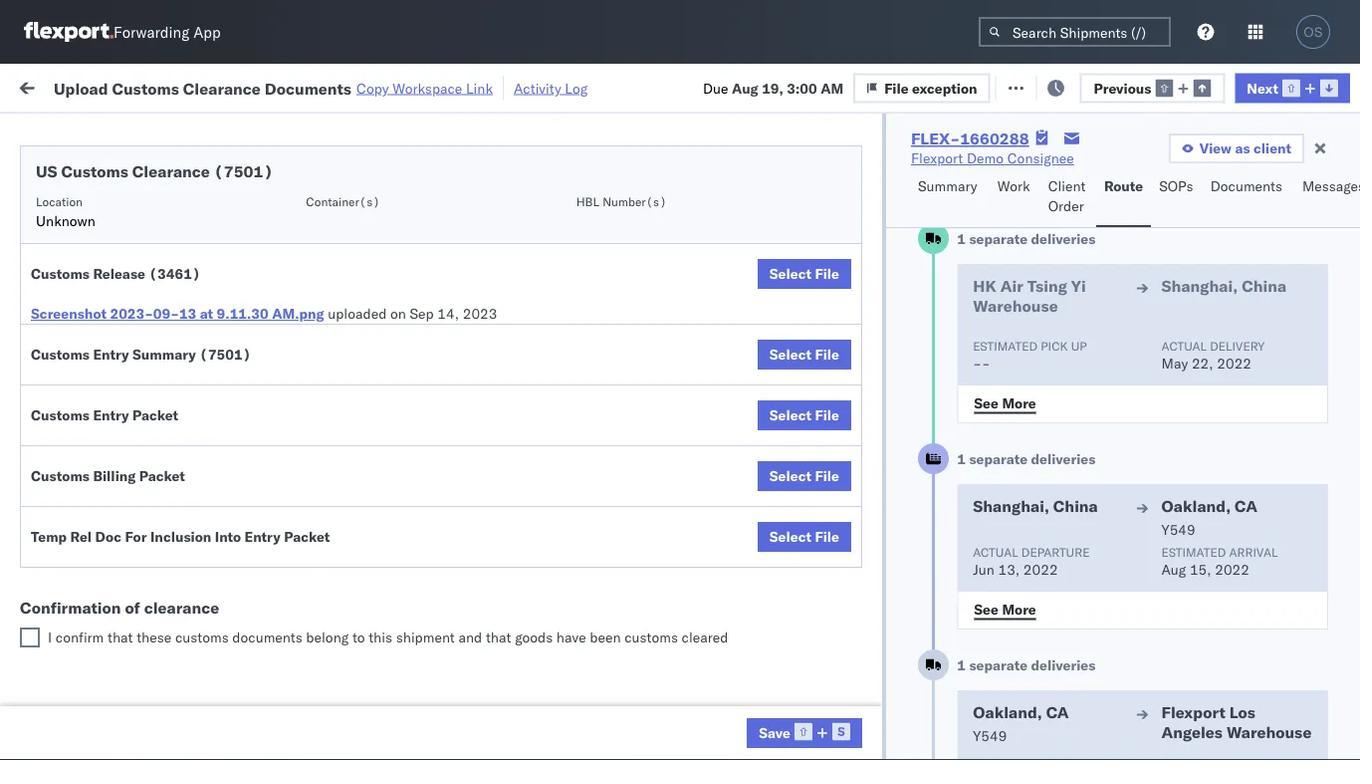 Task type: describe. For each thing, give the bounding box(es) containing it.
1 horizontal spatial demo
[[967, 149, 1004, 167]]

pickup down the customs entry summary (7501)
[[108, 364, 151, 382]]

documents for upload customs clearance documents copy workspace link
[[265, 78, 352, 98]]

3 flex-1846748 from the top
[[1100, 331, 1203, 349]]

los up (3461)
[[188, 233, 210, 250]]

2:59 am edt, nov 5, 2022 for 5th schedule pickup from los angeles, ca button from the bottom of the page
[[321, 244, 496, 261]]

jun
[[973, 561, 995, 578]]

23, for 2022
[[443, 550, 464, 568]]

ca inside confirm pickup from los angeles, ca
[[46, 559, 65, 577]]

view as client
[[1200, 139, 1292, 157]]

flex-1846748 for schedule pickup from los angeles, ca link for third schedule pickup from los angeles, ca button from the top
[[1100, 375, 1203, 392]]

22,
[[1192, 355, 1214, 372]]

3 schedule pickup from los angeles, ca button from the top
[[46, 363, 283, 405]]

2:59 for second schedule pickup from los angeles, ca button from the top of the page
[[321, 287, 351, 305]]

filtered by:
[[20, 122, 91, 139]]

los up 13
[[188, 276, 210, 294]]

client order
[[1049, 177, 1086, 215]]

los down clearance
[[188, 627, 210, 645]]

customs down by:
[[61, 161, 128, 181]]

hk
[[973, 276, 997, 296]]

2 resize handle column header from the left
[[506, 154, 530, 760]]

19,
[[762, 79, 784, 96]]

3 1 from the top
[[958, 656, 966, 674]]

4 uetu from the top
[[1334, 594, 1361, 611]]

estimated arrival aug 15, 2022
[[1162, 544, 1279, 578]]

batch action
[[1250, 77, 1336, 95]]

1 schedule pickup from los angeles, ca button from the top
[[46, 232, 283, 273]]

1 2:59 am edt, nov 5, 2022 from the top
[[321, 200, 496, 217]]

1 fcl from the top
[[654, 200, 679, 217]]

id
[[1093, 163, 1105, 178]]

edt, for 5th schedule pickup from los angeles, ca button from the bottom of the page
[[381, 244, 412, 261]]

confirm for confirm pickup from los angeles, ca
[[46, 539, 97, 557]]

4 2:59 from the top
[[321, 331, 351, 349]]

0 vertical spatial flexport demo consignee
[[911, 149, 1075, 167]]

5, for second schedule pickup from los angeles, ca button from the top of the page
[[445, 287, 458, 305]]

confirm delivery
[[46, 593, 152, 611]]

0 horizontal spatial y549
[[973, 727, 1008, 745]]

1 horizontal spatial shanghai, china
[[1162, 276, 1287, 296]]

5 schedule pickup from los angeles, ca button from the top
[[46, 626, 283, 668]]

2:59 for 5th schedule pickup from los angeles, ca button from the bottom of the page
[[321, 244, 351, 261]]

os
[[1304, 24, 1324, 39]]

0 vertical spatial on
[[487, 77, 503, 95]]

customs up screenshot
[[31, 265, 90, 282]]

flexport inside flexport los angeles warehouse
[[1162, 702, 1226, 722]]

schedule pickup from los angeles, ca link for 5th schedule pickup from los angeles, ca button from the bottom of the page
[[46, 232, 283, 271]]

flex-1660288 link
[[911, 129, 1030, 148]]

see more button for hk air tsing yi warehouse
[[963, 389, 1049, 418]]

activity log
[[514, 79, 588, 97]]

from for schedule pickup from los angeles, ca link related to 5th schedule pickup from los angeles, ca button from the top
[[155, 627, 184, 645]]

schedule pickup from los angeles, ca for 5th schedule pickup from los angeles, ca button from the top
[[46, 627, 269, 664]]

select for customs release (3461)
[[770, 265, 812, 282]]

los down upload customs clearance documents button
[[188, 452, 210, 469]]

forwarding app
[[114, 22, 221, 41]]

1889466 for schedule pickup from los angeles, ca
[[1143, 463, 1203, 480]]

11:30 pm est, jan 23, 2023
[[321, 682, 507, 699]]

2 account from the top
[[971, 726, 1024, 743]]

2:59 am edt, nov 5, 2022 for third schedule pickup from los angeles, ca button from the top
[[321, 375, 496, 392]]

uetu for confirm pickup from los angeles, ca
[[1334, 550, 1361, 567]]

0 horizontal spatial flexport demo consignee
[[739, 638, 902, 655]]

fcl for 5th schedule pickup from los angeles, ca button from the top
[[654, 638, 679, 655]]

1 vertical spatial at
[[200, 305, 213, 322]]

9 resize handle column header from the left
[[1325, 154, 1349, 760]]

batch
[[1250, 77, 1289, 95]]

i
[[48, 629, 52, 646]]

unknown
[[36, 212, 96, 230]]

4 schedule delivery appointment button from the top
[[46, 680, 245, 702]]

ceau7522281, hlxu for upload customs clearance documents link in the bottom of the page
[[1227, 418, 1361, 436]]

0 horizontal spatial china
[[1054, 496, 1099, 516]]

2 2130387 from the top
[[1143, 726, 1203, 743]]

doc
[[95, 528, 122, 545]]

2023 for 23,
[[472, 682, 507, 699]]

select for customs billing packet
[[770, 467, 812, 485]]

select for customs entry summary (7501)
[[770, 346, 812, 363]]

delivery
[[1210, 338, 1265, 353]]

forwarding app link
[[24, 22, 221, 42]]

4 schedule pickup from los angeles, ca button from the top
[[46, 451, 283, 493]]

deliveries for china
[[1031, 450, 1096, 468]]

1 ocean fcl from the top
[[610, 200, 679, 217]]

view as client button
[[1169, 133, 1305, 163]]

3 1846748 from the top
[[1143, 331, 1203, 349]]

est, for 2:59 am est, dec 14, 2022
[[381, 507, 411, 524]]

1 lagerfeld from the top
[[1069, 682, 1128, 699]]

2 that from the left
[[486, 629, 512, 646]]

copy workspace link button
[[357, 79, 493, 97]]

0 horizontal spatial shanghai, china
[[973, 496, 1099, 516]]

7:00
[[321, 550, 351, 568]]

entry for summary
[[93, 346, 129, 363]]

clearance for upload customs clearance documents copy workspace link
[[183, 78, 261, 98]]

workitem button
[[12, 158, 289, 178]]

fcl for third schedule delivery appointment button from the top of the page
[[654, 507, 679, 524]]

1 schedule delivery appointment from the top
[[46, 199, 245, 216]]

am.png
[[272, 305, 324, 322]]

5, for 5th schedule pickup from los angeles, ca button from the bottom of the page
[[445, 244, 458, 261]]

2 schedule pickup from los angeles, ca button from the top
[[46, 275, 283, 317]]

1 integration test account - karl lagerfeld from the top
[[869, 682, 1128, 699]]

1 5, from the top
[[445, 200, 458, 217]]

0 vertical spatial 14,
[[438, 305, 459, 322]]

client
[[1049, 177, 1086, 195]]

confirm delivery button
[[46, 592, 152, 614]]

1889466 for confirm pickup from los angeles, ca
[[1143, 550, 1203, 568]]

1 horizontal spatial shanghai,
[[1162, 276, 1238, 296]]

0 horizontal spatial file exception
[[885, 79, 978, 96]]

uetu for schedule pickup from los angeles, ca
[[1334, 462, 1361, 480]]

as
[[1236, 139, 1251, 157]]

2 karl from the top
[[1039, 726, 1065, 743]]

delivery inside button
[[100, 593, 152, 611]]

filtered
[[20, 122, 68, 139]]

2 gvcu5265864 from the top
[[1227, 725, 1325, 743]]

3 separate from the top
[[970, 656, 1028, 674]]

angeles, for third schedule pickup from los angeles, ca button from the top
[[214, 364, 269, 382]]

screenshot 2023-09-13 at 9.11.30 am.png link
[[31, 304, 324, 324]]

schedule pickup from los angeles, ca for third schedule pickup from los angeles, ca button from the top
[[46, 364, 269, 401]]

4 ceau7522281, from the top
[[1227, 375, 1330, 392]]

screenshot
[[31, 305, 107, 322]]

message (0)
[[267, 77, 349, 95]]

confirm
[[56, 629, 104, 646]]

may
[[1162, 355, 1189, 372]]

customs left billing
[[31, 467, 90, 485]]

2:59 for third schedule pickup from los angeles, ca button from the top
[[321, 375, 351, 392]]

number(s)
[[603, 194, 667, 209]]

2 integration test account - karl lagerfeld from the top
[[869, 726, 1128, 743]]

estimated pick up --
[[973, 338, 1087, 372]]

route button
[[1097, 168, 1152, 227]]

1 resize handle column header from the left
[[285, 154, 309, 760]]

2 customs from the left
[[625, 629, 678, 646]]

customs inside upload customs clearance documents
[[95, 408, 151, 425]]

documents button
[[1203, 168, 1295, 227]]

documents for upload customs clearance documents
[[46, 428, 118, 445]]

flex-1846748 for schedule pickup from los angeles, ca link related to second schedule pickup from los angeles, ca button from the top of the page
[[1100, 287, 1203, 305]]

goods
[[515, 629, 553, 646]]

6 resize handle column header from the left
[[1034, 154, 1058, 760]]

customs release (3461)
[[31, 265, 201, 282]]

work button
[[990, 168, 1041, 227]]

schedule for third schedule pickup from los angeles, ca button from the top
[[46, 364, 105, 382]]

flex-1846748 for upload customs clearance documents link in the bottom of the page
[[1100, 419, 1203, 436]]

2 vertical spatial entry
[[245, 528, 281, 545]]

9.11.30
[[217, 305, 269, 322]]

pick
[[1041, 338, 1068, 353]]

numbers
[[1227, 171, 1277, 186]]

4 2:59 am edt, nov 5, 2022 from the top
[[321, 331, 496, 349]]

2 flex-2130387 from the top
[[1100, 726, 1203, 743]]

us customs clearance (7501)
[[36, 161, 273, 181]]

ocean fcl for schedule pickup from los angeles, ca link for 5th schedule pickup from los angeles, ca button from the bottom of the page
[[610, 244, 679, 261]]

5 ceau7522281, from the top
[[1227, 418, 1330, 436]]

schedule delivery appointment link for first schedule delivery appointment button from the top
[[46, 198, 245, 218]]

ocean fcl for schedule pickup from los angeles, ca link for third schedule pickup from los angeles, ca button from the top
[[610, 375, 679, 392]]

appointment for schedule delivery appointment link for first schedule delivery appointment button from the bottom
[[163, 681, 245, 698]]

759
[[366, 77, 392, 95]]

5 resize handle column header from the left
[[835, 154, 859, 760]]

3 resize handle column header from the left
[[576, 154, 600, 760]]

appointment for schedule delivery appointment link associated with 2nd schedule delivery appointment button from the top of the page
[[163, 330, 245, 348]]

forwarding
[[114, 22, 190, 41]]

2 ceau7522281, from the top
[[1227, 287, 1330, 304]]

rel
[[70, 528, 92, 545]]

1 flex-2130387 from the top
[[1100, 682, 1203, 699]]

2:59 for 5th schedule pickup from los angeles, ca button from the top
[[321, 638, 351, 655]]

pm for 11:30
[[363, 682, 385, 699]]

4 lhuu7894563, uetu from the top
[[1227, 594, 1361, 611]]

of
[[125, 598, 140, 618]]

location unknown
[[36, 194, 96, 230]]

flex
[[1068, 163, 1090, 178]]

angeles, for 5th schedule pickup from los angeles, ca button from the bottom of the page
[[214, 233, 269, 250]]

5 1846748 from the top
[[1143, 419, 1203, 436]]

release
[[93, 265, 145, 282]]

1 horizontal spatial file exception
[[1021, 77, 1114, 95]]

4 lhuu7894563, from the top
[[1227, 594, 1330, 611]]

import work button
[[160, 64, 259, 109]]

1 vertical spatial on
[[390, 305, 406, 322]]

lhuu7894563, uetu for schedule pickup from los angeles, ca
[[1227, 462, 1361, 480]]

from for schedule pickup from los angeles, ca link related to second schedule pickup from los angeles, ca button from the top of the page
[[155, 276, 184, 294]]

activity log button
[[514, 76, 588, 100]]

actions
[[1301, 163, 1342, 178]]

save
[[759, 724, 791, 741]]

pickup up 2023-
[[108, 276, 151, 294]]

consignee inside 'flexport demo consignee' link
[[1008, 149, 1075, 167]]

1 nov from the top
[[415, 200, 441, 217]]

0 vertical spatial aug
[[732, 79, 759, 96]]

4 1846748 from the top
[[1143, 375, 1203, 392]]

container numbers
[[1227, 155, 1281, 186]]

1 schedule delivery appointment button from the top
[[46, 198, 245, 220]]

1 ceau7522281, from the top
[[1227, 243, 1330, 260]]

fcl for first schedule delivery appointment button from the bottom
[[654, 682, 679, 699]]

pickup down of
[[108, 627, 151, 645]]

0 vertical spatial at
[[395, 77, 408, 95]]

3 schedule delivery appointment from the top
[[46, 506, 245, 523]]

0 horizontal spatial exception
[[913, 79, 978, 96]]

angeles, for confirm pickup from los angeles, ca button
[[206, 539, 260, 557]]

0 vertical spatial oakland, ca y549
[[1162, 496, 1258, 538]]

container numbers button
[[1217, 150, 1327, 186]]

angeles, for 2nd schedule pickup from los angeles, ca button from the bottom
[[214, 452, 269, 469]]

lhuu7894563, uetu for schedule delivery appointment
[[1227, 506, 1361, 523]]

pickup up release at the top of the page
[[108, 233, 151, 250]]

Search Work text field
[[692, 71, 909, 101]]

0 horizontal spatial summary
[[133, 346, 196, 363]]

batch action button
[[1219, 71, 1349, 101]]

uploaded
[[328, 305, 387, 322]]

link
[[466, 79, 493, 97]]

select file button for customs entry packet
[[758, 400, 852, 430]]

2 1846748 from the top
[[1143, 287, 1203, 305]]

ocean fcl for schedule delivery appointment link for first schedule delivery appointment button from the bottom
[[610, 682, 679, 699]]

more for hk air tsing yi warehouse
[[1003, 394, 1037, 411]]

confirm delivery link
[[46, 592, 152, 612]]

belong
[[306, 629, 349, 646]]

select for temp rel doc for inclusion into entry packet
[[770, 528, 812, 545]]

pickup down upload customs clearance documents
[[108, 452, 151, 469]]

4 schedule delivery appointment from the top
[[46, 681, 245, 698]]

Search Shipments (/) text field
[[979, 17, 1171, 47]]

message
[[267, 77, 323, 95]]

4 5, from the top
[[445, 331, 458, 349]]

see more for hk air tsing yi warehouse
[[974, 394, 1037, 411]]

2 vertical spatial packet
[[284, 528, 330, 545]]

container
[[1227, 155, 1281, 170]]

location
[[36, 194, 83, 209]]

upload customs clearance documents copy workspace link
[[54, 78, 493, 98]]

packet for customs entry packet
[[133, 406, 178, 424]]

4 edt, from the top
[[381, 331, 412, 349]]

2022 inside the actual departure jun 13, 2022
[[1024, 561, 1058, 578]]

15,
[[1190, 561, 1212, 578]]

759 at risk
[[366, 77, 435, 95]]

1 vertical spatial 13,
[[440, 638, 461, 655]]

0 vertical spatial china
[[1242, 276, 1287, 296]]

customs down screenshot
[[31, 346, 90, 363]]

messages button
[[1295, 168, 1361, 227]]

jan for 23,
[[422, 682, 444, 699]]

1 customs from the left
[[175, 629, 229, 646]]

1 integration from the top
[[869, 682, 937, 699]]

13
[[179, 305, 197, 322]]

customs down forwarding
[[112, 78, 179, 98]]

for
[[125, 528, 147, 545]]

hlxu for schedule pickup from los angeles, ca link for third schedule pickup from los angeles, ca button from the top
[[1333, 375, 1361, 392]]

schedule delivery appointment link for first schedule delivery appointment button from the bottom
[[46, 680, 245, 700]]

(3461)
[[149, 265, 201, 282]]

select for customs entry packet
[[770, 406, 812, 424]]

1 gvcu5265864 from the top
[[1227, 681, 1325, 699]]

3 deliveries from the top
[[1031, 656, 1096, 674]]

0 horizontal spatial flexport
[[739, 638, 791, 655]]

4 flex-1889466 from the top
[[1100, 594, 1203, 612]]

8 resize handle column header from the left
[[1323, 154, 1347, 760]]

select file for customs entry packet
[[770, 406, 840, 424]]

schedule pickup from los angeles, ca for 5th schedule pickup from los angeles, ca button from the bottom of the page
[[46, 233, 269, 270]]

11:30
[[321, 682, 360, 699]]

(0)
[[323, 77, 349, 95]]

copy
[[357, 79, 389, 97]]

upload customs clearance documents link
[[46, 407, 283, 447]]

ceau7522281, hlxu for schedule pickup from los angeles, ca link for third schedule pickup from los angeles, ca button from the top
[[1227, 375, 1361, 392]]

1 vertical spatial 14,
[[444, 507, 465, 524]]

from for 2nd schedule pickup from los angeles, ca button from the bottom's schedule pickup from los angeles, ca link
[[155, 452, 184, 469]]

sops button
[[1152, 168, 1203, 227]]

1 horizontal spatial exception
[[1049, 77, 1114, 95]]

summary button
[[910, 168, 990, 227]]

1 separate deliveries for china
[[958, 450, 1096, 468]]

1 that from the left
[[108, 629, 133, 646]]

schedule pickup from los angeles, ca link for second schedule pickup from los angeles, ca button from the top of the page
[[46, 275, 283, 315]]

2 lagerfeld from the top
[[1069, 726, 1128, 743]]

air
[[1001, 276, 1024, 296]]

work inside the import work button
[[216, 77, 251, 95]]

1660288
[[960, 129, 1030, 148]]

2 schedule delivery appointment from the top
[[46, 330, 245, 348]]



Task type: locate. For each thing, give the bounding box(es) containing it.
schedule down confirmation
[[46, 627, 105, 645]]

4 appointment from the top
[[163, 681, 245, 698]]

4 fcl from the top
[[654, 507, 679, 524]]

1 vertical spatial (7501)
[[199, 346, 251, 363]]

resize handle column header
[[285, 154, 309, 760], [506, 154, 530, 760], [576, 154, 600, 760], [705, 154, 729, 760], [835, 154, 859, 760], [1034, 154, 1058, 760], [1193, 154, 1217, 760], [1323, 154, 1347, 760], [1325, 154, 1349, 760]]

schedule for 2nd schedule pickup from los angeles, ca button from the bottom
[[46, 452, 105, 469]]

y549
[[1162, 521, 1196, 538], [973, 727, 1008, 745]]

appointment down 13
[[163, 330, 245, 348]]

3 select from the top
[[770, 406, 812, 424]]

appointment up inclusion
[[163, 506, 245, 523]]

5 2:59 from the top
[[321, 375, 351, 392]]

1 vertical spatial see more
[[974, 600, 1037, 618]]

consignee inside 'consignee' button
[[869, 163, 926, 178]]

upload inside upload customs clearance documents
[[46, 408, 91, 425]]

schedule delivery appointment link down 2023-
[[46, 329, 245, 349]]

customs up billing
[[95, 408, 151, 425]]

hlxu for upload customs clearance documents link in the bottom of the page
[[1333, 418, 1361, 436]]

customs down clearance
[[175, 629, 229, 646]]

customs right been
[[625, 629, 678, 646]]

0 horizontal spatial that
[[108, 629, 133, 646]]

warehouse
[[973, 296, 1059, 316], [1227, 722, 1312, 742]]

0 vertical spatial pm
[[354, 550, 376, 568]]

entry for packet
[[93, 406, 129, 424]]

1 vertical spatial 2130387
[[1143, 726, 1203, 743]]

lagerfeld
[[1069, 682, 1128, 699], [1069, 726, 1128, 743]]

4 schedule from the top
[[46, 330, 105, 348]]

from for schedule pickup from los angeles, ca link for 5th schedule pickup from los angeles, ca button from the bottom of the page
[[155, 233, 184, 250]]

-
[[973, 355, 982, 372], [982, 355, 991, 372], [1027, 682, 1036, 699], [1027, 726, 1036, 743]]

7 2:59 from the top
[[321, 638, 351, 655]]

7:00 pm est, dec 23, 2022
[[321, 550, 502, 568]]

confirm up confirm
[[46, 593, 97, 611]]

schedule for 2nd schedule delivery appointment button from the top of the page
[[46, 330, 105, 348]]

clearance down app
[[183, 78, 261, 98]]

more
[[1003, 394, 1037, 411], [1003, 600, 1037, 618]]

client order button
[[1041, 168, 1097, 227]]

select
[[770, 265, 812, 282], [770, 346, 812, 363], [770, 406, 812, 424], [770, 467, 812, 485], [770, 528, 812, 545]]

1 see from the top
[[974, 394, 999, 411]]

see more down jun
[[974, 600, 1037, 618]]

1 vertical spatial dec
[[413, 550, 439, 568]]

5 ceau7522281, hlxu from the top
[[1227, 418, 1361, 436]]

gvcu5265864 right angeles
[[1227, 725, 1325, 743]]

clearance down the customs entry summary (7501)
[[154, 408, 218, 425]]

6 schedule from the top
[[46, 452, 105, 469]]

schedule down confirm
[[46, 681, 105, 698]]

2 horizontal spatial flexport
[[1162, 702, 1226, 722]]

tsing
[[1028, 276, 1068, 296]]

nov for 5th schedule pickup from los angeles, ca button from the bottom of the page
[[415, 244, 441, 261]]

flex-1889466 for schedule pickup from los angeles, ca
[[1100, 463, 1203, 480]]

pickup inside confirm pickup from los angeles, ca
[[100, 539, 143, 557]]

1 horizontal spatial actual
[[1162, 338, 1207, 353]]

dec
[[414, 507, 440, 524], [413, 550, 439, 568]]

appointment for third schedule delivery appointment button from the top of the page schedule delivery appointment link
[[163, 506, 245, 523]]

(7501) for customs entry summary (7501)
[[199, 346, 251, 363]]

jan for 13,
[[414, 638, 436, 655]]

into
[[215, 528, 241, 545]]

2 lhuu7894563, uetu from the top
[[1227, 506, 1361, 523]]

1 vertical spatial actual
[[973, 544, 1019, 559]]

1 for hk air tsing yi warehouse
[[958, 230, 966, 248]]

0 horizontal spatial on
[[390, 305, 406, 322]]

work right import
[[216, 77, 251, 95]]

to
[[353, 629, 365, 646]]

schedule pickup from los angeles, ca link
[[46, 232, 283, 271], [46, 275, 283, 315], [46, 363, 283, 403], [46, 451, 283, 491], [46, 626, 283, 666]]

est, down the 2:59 am est, dec 14, 2022
[[380, 550, 410, 568]]

warehouse right angeles
[[1227, 722, 1312, 742]]

customs entry summary (7501)
[[31, 346, 251, 363]]

warehouse inside flexport los angeles warehouse
[[1227, 722, 1312, 742]]

5 schedule pickup from los angeles, ca from the top
[[46, 627, 269, 664]]

4 ceau7522281, hlxu from the top
[[1227, 375, 1361, 392]]

1 horizontal spatial that
[[486, 629, 512, 646]]

4 select file from the top
[[770, 467, 840, 485]]

lhuu7894563, for confirm pickup from los angeles, ca
[[1227, 550, 1330, 567]]

confirm for confirm delivery
[[46, 593, 97, 611]]

0 vertical spatial 1 separate deliveries
[[958, 230, 1096, 248]]

1 vertical spatial deliveries
[[1031, 450, 1096, 468]]

1 for shanghai, china
[[958, 450, 966, 468]]

3 schedule delivery appointment link from the top
[[46, 505, 245, 524]]

from inside confirm pickup from los angeles, ca
[[147, 539, 176, 557]]

demo down 1660288
[[967, 149, 1004, 167]]

1 vertical spatial 1
[[958, 450, 966, 468]]

summary inside 'button'
[[918, 177, 978, 195]]

0 vertical spatial account
[[971, 682, 1024, 699]]

track
[[506, 77, 539, 95]]

5 fcl from the top
[[654, 550, 679, 568]]

hlxu for schedule pickup from los angeles, ca link related to second schedule pickup from los angeles, ca button from the top of the page
[[1333, 287, 1361, 304]]

2 uetu from the top
[[1334, 506, 1361, 523]]

1 vertical spatial separate
[[970, 450, 1028, 468]]

1 select file from the top
[[770, 265, 840, 282]]

23, down the 2:59 am est, dec 14, 2022
[[443, 550, 464, 568]]

pm right '7:00'
[[354, 550, 376, 568]]

at
[[395, 77, 408, 95], [200, 305, 213, 322]]

None checkbox
[[20, 628, 40, 648]]

1 horizontal spatial at
[[395, 77, 408, 95]]

2 lhuu7894563, from the top
[[1227, 506, 1330, 523]]

1 1889466 from the top
[[1143, 463, 1203, 480]]

appointment down us customs clearance (7501)
[[163, 199, 245, 216]]

confirm inside confirm pickup from los angeles, ca
[[46, 539, 97, 557]]

est, up 7:00 pm est, dec 23, 2022
[[381, 507, 411, 524]]

demo left bookings
[[795, 638, 832, 655]]

0 vertical spatial flex-2130387
[[1100, 682, 1203, 699]]

china up delivery
[[1242, 276, 1287, 296]]

los inside confirm pickup from los angeles, ca
[[180, 539, 202, 557]]

3 schedule delivery appointment button from the top
[[46, 505, 245, 526]]

4 select from the top
[[770, 467, 812, 485]]

ocean fcl for schedule pickup from los angeles, ca link related to 5th schedule pickup from los angeles, ca button from the top
[[610, 638, 679, 655]]

0 vertical spatial 23,
[[443, 550, 464, 568]]

arrival
[[1230, 544, 1279, 559]]

packet up '7:00'
[[284, 528, 330, 545]]

1 vertical spatial shanghai,
[[973, 496, 1050, 516]]

0 horizontal spatial customs
[[175, 629, 229, 646]]

by:
[[72, 122, 91, 139]]

0 vertical spatial lagerfeld
[[1069, 682, 1128, 699]]

3 ceau7522281, hlxu from the top
[[1227, 331, 1361, 348]]

2023 down and
[[472, 682, 507, 699]]

packet for customs billing packet
[[139, 467, 185, 485]]

confirm pickup from los angeles, ca link
[[46, 538, 283, 578]]

1 horizontal spatial y549
[[1162, 521, 1196, 538]]

1 karl from the top
[[1039, 682, 1065, 699]]

documents inside upload customs clearance documents
[[46, 428, 118, 445]]

next button
[[1236, 73, 1351, 103]]

3 ceau7522281, from the top
[[1227, 331, 1330, 348]]

0 horizontal spatial demo
[[795, 638, 832, 655]]

1 vertical spatial upload
[[46, 408, 91, 425]]

select file for temp rel doc for inclusion into entry packet
[[770, 528, 840, 545]]

up
[[1072, 338, 1087, 353]]

2 vertical spatial deliveries
[[1031, 656, 1096, 674]]

schedule delivery appointment button down us customs clearance (7501)
[[46, 198, 245, 220]]

schedule delivery appointment down these at left bottom
[[46, 681, 245, 698]]

documents
[[232, 629, 303, 646]]

0 vertical spatial confirm
[[46, 539, 97, 557]]

flex-2130387 button
[[1068, 677, 1207, 705], [1068, 677, 1207, 705], [1068, 721, 1207, 749], [1068, 721, 1207, 749]]

schedule up rel
[[46, 506, 105, 523]]

actual for jun
[[973, 544, 1019, 559]]

fcl for confirm pickup from los angeles, ca button
[[654, 550, 679, 568]]

schedule for second schedule pickup from los angeles, ca button from the top of the page
[[46, 276, 105, 294]]

0 vertical spatial packet
[[133, 406, 178, 424]]

0 vertical spatial gvcu5265864
[[1227, 681, 1325, 699]]

1 horizontal spatial 13,
[[999, 561, 1020, 578]]

1 1846748 from the top
[[1143, 244, 1203, 261]]

(7501) for us customs clearance (7501)
[[214, 161, 273, 181]]

1 horizontal spatial documents
[[265, 78, 352, 98]]

select file for customs release (3461)
[[770, 265, 840, 282]]

1 horizontal spatial work
[[998, 177, 1031, 195]]

packet down the customs entry summary (7501)
[[133, 406, 178, 424]]

est, for 2:59 am est, jan 13, 2023
[[381, 638, 411, 655]]

0 horizontal spatial aug
[[732, 79, 759, 96]]

confirm pickup from los angeles, ca
[[46, 539, 260, 577]]

0 vertical spatial dec
[[414, 507, 440, 524]]

0 horizontal spatial oakland, ca y549
[[973, 702, 1070, 745]]

schedule up screenshot
[[46, 276, 105, 294]]

previous button
[[1080, 73, 1226, 103]]

1 account from the top
[[971, 682, 1024, 699]]

oakland, up estimated arrival aug 15, 2022
[[1162, 496, 1231, 516]]

1 vertical spatial pm
[[363, 682, 385, 699]]

app
[[193, 22, 221, 41]]

1 vertical spatial shanghai, china
[[973, 496, 1099, 516]]

flex-1889466 for schedule delivery appointment
[[1100, 507, 1203, 524]]

0 horizontal spatial oakland,
[[973, 702, 1043, 722]]

customs up customs billing packet
[[31, 406, 90, 424]]

2023
[[463, 305, 498, 322], [465, 638, 499, 655], [472, 682, 507, 699]]

flex-
[[911, 129, 960, 148], [1100, 244, 1143, 261], [1100, 287, 1143, 305], [1100, 331, 1143, 349], [1100, 375, 1143, 392], [1100, 419, 1143, 436], [1100, 463, 1143, 480], [1100, 507, 1143, 524], [1100, 550, 1143, 568], [1100, 594, 1143, 612], [1100, 682, 1143, 699], [1100, 726, 1143, 743]]

select file button for customs entry summary (7501)
[[758, 340, 852, 370]]

2 select file button from the top
[[758, 340, 852, 370]]

3 1 separate deliveries from the top
[[958, 656, 1096, 674]]

hlxu for schedule pickup from los angeles, ca link for 5th schedule pickup from los angeles, ca button from the bottom of the page
[[1333, 243, 1361, 260]]

schedule delivery appointment button down these at left bottom
[[46, 680, 245, 702]]

1 2:59 from the top
[[321, 200, 351, 217]]

edt,
[[381, 200, 412, 217], [381, 244, 412, 261], [381, 287, 412, 305], [381, 331, 412, 349], [381, 375, 412, 392]]

2 see more from the top
[[974, 600, 1037, 618]]

3 5, from the top
[[445, 287, 458, 305]]

os button
[[1291, 9, 1337, 55]]

5 2:59 am edt, nov 5, 2022 from the top
[[321, 375, 496, 392]]

2 schedule pickup from los angeles, ca link from the top
[[46, 275, 283, 315]]

4 resize handle column header from the left
[[705, 154, 729, 760]]

2 2:59 am edt, nov 5, 2022 from the top
[[321, 244, 496, 261]]

1 separate deliveries down work button
[[958, 230, 1096, 248]]

see for hk air tsing yi warehouse
[[974, 394, 999, 411]]

this
[[369, 629, 393, 646]]

0 vertical spatial (7501)
[[214, 161, 273, 181]]

select file button for customs release (3461)
[[758, 259, 852, 289]]

schedule up customs entry packet
[[46, 364, 105, 382]]

los left into
[[180, 539, 202, 557]]

23, for 2023
[[447, 682, 469, 699]]

1 schedule from the top
[[46, 199, 105, 216]]

2:59 am edt, nov 5, 2022
[[321, 200, 496, 217], [321, 244, 496, 261], [321, 287, 496, 305], [321, 331, 496, 349], [321, 375, 496, 392]]

schedule for 5th schedule pickup from los angeles, ca button from the top
[[46, 627, 105, 645]]

uetu for schedule delivery appointment
[[1334, 506, 1361, 523]]

separate for shanghai,
[[970, 450, 1028, 468]]

flexport los angeles warehouse
[[1162, 702, 1312, 742]]

6 ocean fcl from the top
[[610, 638, 679, 655]]

estimated for 15,
[[1162, 544, 1227, 559]]

next
[[1248, 79, 1279, 96]]

3 select file from the top
[[770, 406, 840, 424]]

estimated up 15, at bottom right
[[1162, 544, 1227, 559]]

sops
[[1160, 177, 1194, 195]]

2 separate from the top
[[970, 450, 1028, 468]]

edt, for second schedule pickup from los angeles, ca button from the top of the page
[[381, 287, 412, 305]]

clearance for upload customs clearance documents
[[154, 408, 218, 425]]

13, inside the actual departure jun 13, 2022
[[999, 561, 1020, 578]]

consignee button
[[859, 158, 1038, 178]]

angeles, for 5th schedule pickup from los angeles, ca button from the top
[[214, 627, 269, 645]]

2:59 am edt, nov 5, 2022 for second schedule pickup from los angeles, ca button from the top of the page
[[321, 287, 496, 305]]

09-
[[153, 305, 179, 322]]

1 separate deliveries up departure
[[958, 450, 1096, 468]]

1 vertical spatial china
[[1054, 496, 1099, 516]]

more for shanghai, china
[[1003, 600, 1037, 618]]

13, right jun
[[999, 561, 1020, 578]]

2 1 from the top
[[958, 450, 966, 468]]

1 edt, from the top
[[381, 200, 412, 217]]

entry down 2023-
[[93, 346, 129, 363]]

1 vertical spatial confirm
[[46, 593, 97, 611]]

1 schedule pickup from los angeles, ca from the top
[[46, 233, 269, 270]]

fcl for third schedule pickup from los angeles, ca button from the top
[[654, 375, 679, 392]]

schedule down screenshot
[[46, 330, 105, 348]]

flexport. image
[[24, 22, 114, 42]]

2 vertical spatial 1 separate deliveries
[[958, 656, 1096, 674]]

1 2130387 from the top
[[1143, 682, 1203, 699]]

3 lhuu7894563, uetu from the top
[[1227, 550, 1361, 567]]

lhuu7894563, for schedule pickup from los angeles, ca
[[1227, 462, 1330, 480]]

karl
[[1039, 682, 1065, 699], [1039, 726, 1065, 743]]

packet
[[133, 406, 178, 424], [139, 467, 185, 485], [284, 528, 330, 545]]

los down 13
[[188, 364, 210, 382]]

aug left 15, at bottom right
[[1162, 561, 1187, 578]]

3 2:59 from the top
[[321, 287, 351, 305]]

schedule delivery appointment up for
[[46, 506, 245, 523]]

2 integration from the top
[[869, 726, 937, 743]]

aug
[[732, 79, 759, 96], [1162, 561, 1187, 578]]

2:59 am est, dec 14, 2022
[[321, 507, 503, 524]]

(7501) down "upload customs clearance documents copy workspace link"
[[214, 161, 273, 181]]

delivery
[[108, 199, 160, 216], [108, 330, 160, 348], [108, 506, 160, 523], [100, 593, 152, 611], [108, 681, 160, 698]]

gvcu5265864
[[1227, 681, 1325, 699], [1227, 725, 1325, 743]]

1 lhuu7894563, uetu from the top
[[1227, 462, 1361, 480]]

0 vertical spatial shanghai, china
[[1162, 276, 1287, 296]]

2023-
[[110, 305, 153, 322]]

0 vertical spatial estimated
[[973, 338, 1038, 353]]

1 vertical spatial estimated
[[1162, 544, 1227, 559]]

0 vertical spatial karl
[[1039, 682, 1065, 699]]

1 separate deliveries down bookings test consignee
[[958, 656, 1096, 674]]

ceau7522281, hlxu for schedule pickup from los angeles, ca link for 5th schedule pickup from los angeles, ca button from the bottom of the page
[[1227, 243, 1361, 260]]

14, right sep
[[438, 305, 459, 322]]

have
[[557, 629, 586, 646]]

2023 for 13,
[[465, 638, 499, 655]]

cleared
[[682, 629, 729, 646]]

0 horizontal spatial estimated
[[973, 338, 1038, 353]]

1 horizontal spatial aug
[[1162, 561, 1187, 578]]

1 vertical spatial account
[[971, 726, 1024, 743]]

5 select file button from the top
[[758, 522, 852, 552]]

that
[[108, 629, 133, 646], [486, 629, 512, 646]]

aug inside estimated arrival aug 15, 2022
[[1162, 561, 1187, 578]]

1 separate deliveries for air
[[958, 230, 1096, 248]]

upload up by:
[[54, 78, 108, 98]]

see more down estimated pick up --
[[974, 394, 1037, 411]]

on
[[487, 77, 503, 95], [390, 305, 406, 322]]

7 ocean fcl from the top
[[610, 682, 679, 699]]

1889466 for schedule delivery appointment
[[1143, 507, 1203, 524]]

1 vertical spatial warehouse
[[1227, 722, 1312, 742]]

schedule down unknown
[[46, 233, 105, 250]]

2 schedule from the top
[[46, 233, 105, 250]]

that right and
[[486, 629, 512, 646]]

1 more from the top
[[1003, 394, 1037, 411]]

0 vertical spatial 2130387
[[1143, 682, 1203, 699]]

2 5, from the top
[[445, 244, 458, 261]]

been
[[590, 629, 621, 646]]

1 vertical spatial summary
[[133, 346, 196, 363]]

5 schedule from the top
[[46, 364, 105, 382]]

schedule pickup from los angeles, ca link for third schedule pickup from los angeles, ca button from the top
[[46, 363, 283, 403]]

exception down search shipments (/) text field
[[1049, 77, 1114, 95]]

y549 down bookings test consignee
[[973, 727, 1008, 745]]

schedule delivery appointment down us customs clearance (7501)
[[46, 199, 245, 216]]

1 vertical spatial karl
[[1039, 726, 1065, 743]]

schedule delivery appointment button
[[46, 198, 245, 220], [46, 329, 245, 351], [46, 505, 245, 526], [46, 680, 245, 702]]

1 flex-1889466 from the top
[[1100, 463, 1203, 480]]

dec down the 2:59 am est, dec 14, 2022
[[413, 550, 439, 568]]

flex id button
[[1058, 158, 1197, 178]]

appointment down these at left bottom
[[163, 681, 245, 698]]

bookings test consignee
[[869, 638, 1027, 655]]

2:59 for third schedule delivery appointment button from the top of the page
[[321, 507, 351, 524]]

file exception down search shipments (/) text field
[[1021, 77, 1114, 95]]

work down 'flexport demo consignee' link
[[998, 177, 1031, 195]]

4 nov from the top
[[415, 331, 441, 349]]

see more button down jun
[[963, 595, 1049, 625]]

schedule down workitem
[[46, 199, 105, 216]]

shanghai, china up delivery
[[1162, 276, 1287, 296]]

schedule pickup from los angeles, ca link for 2nd schedule pickup from los angeles, ca button from the bottom
[[46, 451, 283, 491]]

flex-1660288
[[911, 129, 1030, 148]]

14,
[[438, 305, 459, 322], [444, 507, 465, 524]]

screenshot 2023-09-13 at 9.11.30 am.png uploaded on sep 14, 2023
[[31, 305, 498, 322]]

schedule delivery appointment link up for
[[46, 505, 245, 524]]

client
[[1254, 139, 1292, 157]]

entry right into
[[245, 528, 281, 545]]

appointment for schedule delivery appointment link related to first schedule delivery appointment button from the top
[[163, 199, 245, 216]]

2 vertical spatial 2023
[[472, 682, 507, 699]]

7 resize handle column header from the left
[[1193, 154, 1217, 760]]

4 1889466 from the top
[[1143, 594, 1203, 612]]

lhuu7894563, for schedule delivery appointment
[[1227, 506, 1330, 523]]

1 vertical spatial y549
[[973, 727, 1008, 745]]

0 vertical spatial integration
[[869, 682, 937, 699]]

2 select from the top
[[770, 346, 812, 363]]

0 vertical spatial actual
[[1162, 338, 1207, 353]]

pm for 7:00
[[354, 550, 376, 568]]

2 2:59 from the top
[[321, 244, 351, 261]]

log
[[565, 79, 588, 97]]

inclusion
[[150, 528, 211, 545]]

documents down 'container'
[[1211, 177, 1283, 195]]

1 vertical spatial oakland,
[[973, 702, 1043, 722]]

1 vertical spatial integration
[[869, 726, 937, 743]]

2 ceau7522281, hlxu from the top
[[1227, 287, 1361, 304]]

2 1889466 from the top
[[1143, 507, 1203, 524]]

schedule delivery appointment link down us customs clearance (7501)
[[46, 198, 245, 218]]

schedule pickup from los angeles, ca link for 5th schedule pickup from los angeles, ca button from the top
[[46, 626, 283, 666]]

23, down and
[[447, 682, 469, 699]]

0 vertical spatial flexport
[[911, 149, 964, 167]]

customs
[[175, 629, 229, 646], [625, 629, 678, 646]]

schedule delivery appointment
[[46, 199, 245, 216], [46, 330, 245, 348], [46, 506, 245, 523], [46, 681, 245, 698]]

on right 205
[[487, 77, 503, 95]]

1 horizontal spatial warehouse
[[1227, 722, 1312, 742]]

confirmation
[[20, 598, 121, 618]]

1 vertical spatial documents
[[1211, 177, 1283, 195]]

estimated inside estimated arrival aug 15, 2022
[[1162, 544, 1227, 559]]

y549 up 15, at bottom right
[[1162, 521, 1196, 538]]

1 vertical spatial lagerfeld
[[1069, 726, 1128, 743]]

4 flex-1846748 from the top
[[1100, 375, 1203, 392]]

oakland, ca y549
[[1162, 496, 1258, 538], [973, 702, 1070, 745]]

0 vertical spatial shanghai,
[[1162, 276, 1238, 296]]

flex-1846748 for schedule pickup from los angeles, ca link for 5th schedule pickup from los angeles, ca button from the bottom of the page
[[1100, 244, 1203, 261]]

file for customs release (3461)
[[815, 265, 840, 282]]

los inside flexport los angeles warehouse
[[1230, 702, 1256, 722]]

select file for customs billing packet
[[770, 467, 840, 485]]

upload customs clearance documents
[[46, 408, 218, 445]]

0 horizontal spatial at
[[200, 305, 213, 322]]

shanghai, up actual delivery may 22, 2022
[[1162, 276, 1238, 296]]

0 vertical spatial 2023
[[463, 305, 498, 322]]

file for customs entry summary (7501)
[[815, 346, 840, 363]]

4 schedule pickup from los angeles, ca from the top
[[46, 452, 269, 489]]

work
[[216, 77, 251, 95], [998, 177, 1031, 195]]

flex-1846748 button
[[1068, 239, 1207, 266], [1068, 239, 1207, 266], [1068, 282, 1207, 310], [1068, 282, 1207, 310], [1068, 326, 1207, 354], [1068, 326, 1207, 354], [1068, 370, 1207, 398], [1068, 370, 1207, 398], [1068, 414, 1207, 442], [1068, 414, 1207, 442]]

3 flex-1889466 from the top
[[1100, 550, 1203, 568]]

estimated inside estimated pick up --
[[973, 338, 1038, 353]]

2 schedule pickup from los angeles, ca from the top
[[46, 276, 269, 314]]

1 horizontal spatial on
[[487, 77, 503, 95]]

3 appointment from the top
[[163, 506, 245, 523]]

see more button down estimated pick up --
[[963, 389, 1049, 418]]

(7501) down 9.11.30
[[199, 346, 251, 363]]

2023 right sep
[[463, 305, 498, 322]]

clearance down import
[[132, 161, 210, 181]]

flex-1889466
[[1100, 463, 1203, 480], [1100, 507, 1203, 524], [1100, 550, 1203, 568], [1100, 594, 1203, 612]]

that down the confirmation of clearance at the left of page
[[108, 629, 133, 646]]

3 nov from the top
[[415, 287, 441, 305]]

file for temp rel doc for inclusion into entry packet
[[815, 528, 840, 545]]

these
[[137, 629, 172, 646]]

file exception up flex-1660288
[[885, 79, 978, 96]]

jan up the 11:30 pm est, jan 23, 2023
[[414, 638, 436, 655]]

china
[[1242, 276, 1287, 296], [1054, 496, 1099, 516]]

1 schedule pickup from los angeles, ca link from the top
[[46, 232, 283, 271]]

summary down flex-1660288 link at right top
[[918, 177, 978, 195]]

3 fcl from the top
[[654, 375, 679, 392]]

file for customs billing packet
[[815, 467, 840, 485]]

2022 inside estimated arrival aug 15, 2022
[[1216, 561, 1250, 578]]

documents left copy
[[265, 78, 352, 98]]

5 hlxu from the top
[[1333, 418, 1361, 436]]

est, right to at the left of the page
[[381, 638, 411, 655]]

see down jun
[[974, 600, 999, 618]]

order
[[1049, 197, 1084, 215]]

oakland, down bookings test consignee
[[973, 702, 1043, 722]]

0 vertical spatial separate
[[970, 230, 1028, 248]]

schedule delivery appointment button down 2023-
[[46, 329, 245, 351]]

container(s)
[[306, 194, 380, 209]]

2 vertical spatial flexport
[[1162, 702, 1226, 722]]

2 schedule delivery appointment button from the top
[[46, 329, 245, 351]]

4 hlxu from the top
[[1333, 375, 1361, 392]]

1 see more from the top
[[974, 394, 1037, 411]]

consignee
[[1008, 149, 1075, 167], [869, 163, 926, 178], [835, 638, 902, 655], [961, 638, 1027, 655]]

7 fcl from the top
[[654, 682, 679, 699]]

1 horizontal spatial china
[[1242, 276, 1287, 296]]

summary down 09-
[[133, 346, 196, 363]]

3 uetu from the top
[[1334, 550, 1361, 567]]

flex id
[[1068, 163, 1105, 178]]

temp
[[31, 528, 67, 545]]

angeles, inside confirm pickup from los angeles, ca
[[206, 539, 260, 557]]

1 separate from the top
[[970, 230, 1028, 248]]

1 vertical spatial 2023
[[465, 638, 499, 655]]

2 vertical spatial clearance
[[154, 408, 218, 425]]

aug left 19,
[[732, 79, 759, 96]]

0 horizontal spatial documents
[[46, 428, 118, 445]]

fcl for 5th schedule pickup from los angeles, ca button from the bottom of the page
[[654, 244, 679, 261]]

from for confirm pickup from los angeles, ca link
[[147, 539, 176, 557]]

actual inside the actual departure jun 13, 2022
[[973, 544, 1019, 559]]

1 horizontal spatial estimated
[[1162, 544, 1227, 559]]

1 horizontal spatial oakland,
[[1162, 496, 1231, 516]]

select file button for customs billing packet
[[758, 461, 852, 491]]

hbl
[[576, 194, 600, 209]]

flexport demo consignee up save button
[[739, 638, 902, 655]]

2 deliveries from the top
[[1031, 450, 1096, 468]]

flex-1846748
[[1100, 244, 1203, 261], [1100, 287, 1203, 305], [1100, 331, 1203, 349], [1100, 375, 1203, 392], [1100, 419, 1203, 436]]

my
[[20, 72, 52, 100]]

schedule delivery appointment down 2023-
[[46, 330, 245, 348]]

5, for third schedule pickup from los angeles, ca button from the top
[[445, 375, 458, 392]]

work inside work button
[[998, 177, 1031, 195]]

schedule down customs entry packet
[[46, 452, 105, 469]]

1 vertical spatial see more button
[[963, 595, 1049, 625]]

confirm inside button
[[46, 593, 97, 611]]

schedule delivery appointment link for third schedule delivery appointment button from the top of the page
[[46, 505, 245, 524]]

2 horizontal spatial documents
[[1211, 177, 1283, 195]]

clearance inside upload customs clearance documents
[[154, 408, 218, 425]]

flexport demo consignee down 1660288
[[911, 149, 1075, 167]]

205
[[457, 77, 483, 95]]

est, for 11:30 pm est, jan 23, 2023
[[388, 682, 418, 699]]

est, down 2:59 am est, jan 13, 2023
[[388, 682, 418, 699]]

1 horizontal spatial flexport demo consignee
[[911, 149, 1075, 167]]

0 vertical spatial entry
[[93, 346, 129, 363]]

0 vertical spatial warehouse
[[973, 296, 1059, 316]]

schedule for third schedule delivery appointment button from the top of the page
[[46, 506, 105, 523]]

2022 inside actual delivery may 22, 2022
[[1218, 355, 1252, 372]]

shanghai, china up departure
[[973, 496, 1099, 516]]

separate
[[970, 230, 1028, 248], [970, 450, 1028, 468], [970, 656, 1028, 674]]

2 1 separate deliveries from the top
[[958, 450, 1096, 468]]

us
[[36, 161, 57, 181]]

warehouse inside hk air tsing yi warehouse
[[973, 296, 1059, 316]]

0 vertical spatial oakland,
[[1162, 496, 1231, 516]]

actual for may
[[1162, 338, 1207, 353]]

1 vertical spatial entry
[[93, 406, 129, 424]]

ocean fcl for third schedule delivery appointment button from the top of the page schedule delivery appointment link
[[610, 507, 679, 524]]

exception
[[1049, 77, 1114, 95], [913, 79, 978, 96]]

0 vertical spatial y549
[[1162, 521, 1196, 538]]

0 vertical spatial jan
[[414, 638, 436, 655]]

2 confirm from the top
[[46, 593, 97, 611]]

dec up 7:00 pm est, dec 23, 2022
[[414, 507, 440, 524]]

1 vertical spatial flex-2130387
[[1100, 726, 1203, 743]]

actual inside actual delivery may 22, 2022
[[1162, 338, 1207, 353]]

nov for third schedule pickup from los angeles, ca button from the top
[[415, 375, 441, 392]]

1 uetu from the top
[[1334, 462, 1361, 480]]

0 horizontal spatial 13,
[[440, 638, 461, 655]]

3 hlxu from the top
[[1333, 331, 1361, 348]]



Task type: vqa. For each thing, say whether or not it's contained in the screenshot.
Confirm Pickup from Los Angeles, CA LINK on the bottom left of page Angeles,
yes



